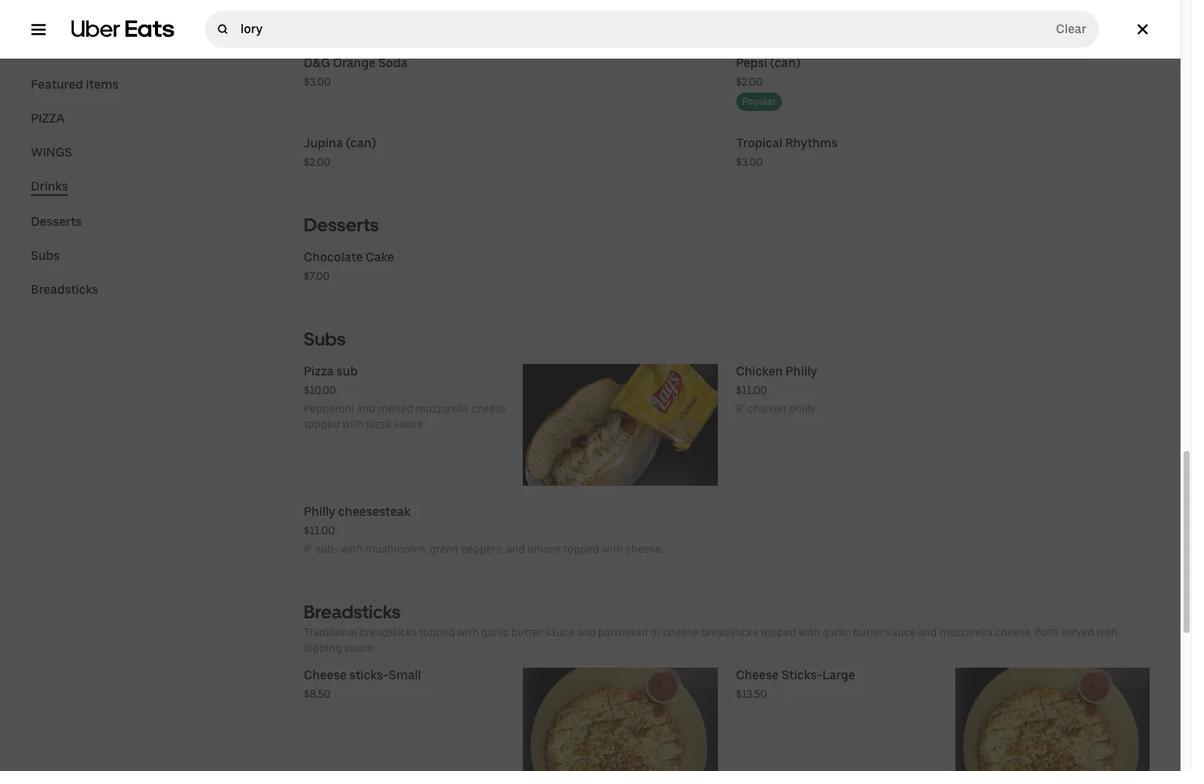 Task type: locate. For each thing, give the bounding box(es) containing it.
1 horizontal spatial subs
[[304, 328, 346, 350]]

philly
[[786, 364, 817, 379], [304, 504, 335, 519]]

clear button
[[1056, 22, 1086, 37]]

8" inside philly cheesesteak $11.00 8" sub- with mushrooms, green peppers, and onions topped with cheese.
[[304, 543, 313, 555]]

Search in Turn 4 Pizza (500 W Summit Ave) text field
[[241, 22, 1050, 37]]

subs up pizza
[[304, 328, 346, 350]]

pepperoni
[[304, 403, 354, 415]]

cheese sticks-small $8.50
[[304, 668, 421, 700]]

desserts up the chocolate
[[304, 214, 379, 236]]

0 vertical spatial $2.00
[[736, 76, 763, 88]]

0 horizontal spatial cheese.
[[626, 543, 663, 555]]

tropical rhythms $3.00
[[736, 136, 838, 168]]

$11.00 up sub-
[[304, 524, 335, 537]]

$2.00
[[736, 76, 763, 88], [304, 156, 330, 168]]

topped down pepperoni
[[304, 418, 340, 430]]

breadsticks button
[[31, 282, 98, 298]]

sauce
[[394, 418, 423, 430], [545, 626, 574, 638], [886, 626, 916, 638], [344, 642, 374, 654]]

$11.00 for chicken
[[736, 384, 767, 396]]

subs down desserts button on the top
[[31, 248, 60, 263]]

1 vertical spatial $11.00
[[304, 524, 335, 537]]

0 vertical spatial cheese
[[471, 403, 507, 415]]

sub-
[[316, 543, 339, 555]]

cheese
[[304, 668, 347, 682], [736, 668, 779, 682]]

8" inside chicken philly $11.00 8" chicken philly
[[736, 403, 745, 415]]

8" left sub-
[[304, 543, 313, 555]]

0 horizontal spatial (can)
[[346, 136, 376, 150]]

philly cheesesteak $11.00 8" sub- with mushrooms, green peppers, and onions topped with cheese.
[[304, 504, 663, 555]]

philly up sub-
[[304, 504, 335, 519]]

breadsticks
[[359, 626, 417, 638], [701, 626, 758, 638]]

1 vertical spatial 8"
[[304, 543, 313, 555]]

(can)
[[770, 56, 801, 70], [346, 136, 376, 150]]

$3.00 down d&g
[[304, 76, 331, 88]]

cheese inside pizza sub $10.00 pepperoni and melted mozzarella cheese topped with pizza sauce
[[471, 403, 507, 415]]

philly inside philly cheesesteak $11.00 8" sub- with mushrooms, green peppers, and onions topped with cheese.
[[304, 504, 335, 519]]

1 horizontal spatial cheese
[[736, 668, 779, 682]]

1 vertical spatial $3.00
[[736, 156, 763, 168]]

0 horizontal spatial 8"
[[304, 543, 313, 555]]

mozzarella
[[416, 403, 469, 415], [939, 626, 993, 638]]

cheese inside cheese sticks-small $8.50
[[304, 668, 347, 682]]

pizza
[[366, 418, 391, 430]]

wings
[[31, 145, 72, 160]]

philly up 'philly'
[[786, 364, 817, 379]]

0 vertical spatial cheese.
[[626, 543, 663, 555]]

1 horizontal spatial philly
[[786, 364, 817, 379]]

$11.00 inside philly cheesesteak $11.00 8" sub- with mushrooms, green peppers, and onions topped with cheese.
[[304, 524, 335, 537]]

1 horizontal spatial cheese.
[[995, 626, 1033, 638]]

0 horizontal spatial breadsticks
[[359, 626, 417, 638]]

1 horizontal spatial $3.00
[[736, 156, 763, 168]]

1 horizontal spatial 8"
[[736, 403, 745, 415]]

drinks button
[[31, 179, 68, 196]]

(can) right the jupina
[[346, 136, 376, 150]]

main navigation menu image
[[31, 22, 46, 37]]

$3.00 down tropical
[[736, 156, 763, 168]]

$3.00
[[304, 76, 331, 88], [736, 156, 763, 168]]

0 vertical spatial $3.00
[[304, 76, 331, 88]]

navigation containing featured items
[[31, 77, 267, 316]]

clear
[[1056, 22, 1086, 36]]

(can) for pepsi
[[770, 56, 801, 70]]

1 horizontal spatial breadsticks
[[701, 626, 758, 638]]

sauce inside pizza sub $10.00 pepperoni and melted mozzarella cheese topped with pizza sauce
[[394, 418, 423, 430]]

1 horizontal spatial cheese
[[663, 626, 699, 638]]

$2.00 inside jupina (can) $2.00
[[304, 156, 330, 168]]

cheese up $8.50
[[304, 668, 347, 682]]

breadsticks up small
[[359, 626, 417, 638]]

breadsticks for breadsticks traditional breadsticks topped with garlic butter sauce and parmesan or cheese breadsticks topped with garlic butter sauce and mozzarella cheese. both served with dipping sauce
[[304, 601, 401, 623]]

2 butter from the left
[[853, 626, 884, 638]]

butter
[[511, 626, 543, 638], [853, 626, 884, 638]]

0 vertical spatial 8"
[[736, 403, 745, 415]]

0 vertical spatial philly
[[786, 364, 817, 379]]

8" left "chicken"
[[736, 403, 745, 415]]

0 horizontal spatial $3.00
[[304, 76, 331, 88]]

popular
[[742, 96, 776, 107]]

$11.00
[[736, 384, 767, 396], [304, 524, 335, 537]]

1 horizontal spatial mozzarella
[[939, 626, 993, 638]]

featured items button
[[31, 77, 119, 93]]

0 horizontal spatial garlic
[[481, 626, 509, 638]]

large
[[822, 668, 855, 682]]

cheese inside cheese sticks-large $13.50
[[736, 668, 779, 682]]

topped
[[304, 418, 340, 430], [563, 543, 599, 555], [419, 626, 455, 638], [761, 626, 796, 638]]

0 vertical spatial (can)
[[770, 56, 801, 70]]

8"
[[736, 403, 745, 415], [304, 543, 313, 555]]

breadsticks inside "breadsticks traditional breadsticks topped with garlic butter sauce and parmesan or cheese breadsticks topped with garlic butter sauce and mozzarella cheese. both served with dipping sauce"
[[304, 601, 401, 623]]

$2.00 down the jupina
[[304, 156, 330, 168]]

1 horizontal spatial butter
[[853, 626, 884, 638]]

0 horizontal spatial butter
[[511, 626, 543, 638]]

topped up small
[[419, 626, 455, 638]]

breadsticks up $13.50
[[701, 626, 758, 638]]

(can) inside jupina (can) $2.00
[[346, 136, 376, 150]]

breadsticks traditional breadsticks topped with garlic butter sauce and parmesan or cheese breadsticks topped with garlic butter sauce and mozzarella cheese. both served with dipping sauce
[[304, 601, 1118, 654]]

philly inside chicken philly $11.00 8" chicken philly
[[786, 364, 817, 379]]

and
[[357, 403, 376, 415], [506, 543, 525, 555], [577, 626, 596, 638], [918, 626, 937, 638]]

desserts down drinks button
[[31, 214, 82, 229]]

cheese up $13.50
[[736, 668, 779, 682]]

chicken
[[748, 403, 786, 415]]

featured
[[31, 77, 83, 92]]

navigation
[[31, 77, 267, 316]]

$8.50
[[304, 688, 331, 700]]

0 horizontal spatial breadsticks
[[31, 282, 98, 297]]

chocolate
[[304, 250, 363, 264]]

1 horizontal spatial breadsticks
[[304, 601, 401, 623]]

breadsticks up traditional
[[304, 601, 401, 623]]

subs
[[31, 248, 60, 263], [304, 328, 346, 350]]

0 vertical spatial $11.00
[[736, 384, 767, 396]]

1 horizontal spatial garlic
[[823, 626, 850, 638]]

$11.00 down chicken
[[736, 384, 767, 396]]

mozzarella inside "breadsticks traditional breadsticks topped with garlic butter sauce and parmesan or cheese breadsticks topped with garlic butter sauce and mozzarella cheese. both served with dipping sauce"
[[939, 626, 993, 638]]

drinks
[[31, 179, 68, 194]]

0 vertical spatial subs
[[31, 248, 60, 263]]

1 butter from the left
[[511, 626, 543, 638]]

0 vertical spatial mozzarella
[[416, 403, 469, 415]]

cheesesteak
[[338, 504, 410, 519]]

1 vertical spatial breadsticks
[[304, 601, 401, 623]]

traditional
[[304, 626, 357, 638]]

1 vertical spatial philly
[[304, 504, 335, 519]]

and inside philly cheesesteak $11.00 8" sub- with mushrooms, green peppers, and onions topped with cheese.
[[506, 543, 525, 555]]

0 horizontal spatial cheese
[[471, 403, 507, 415]]

$13.50
[[736, 688, 767, 700]]

topped right onions
[[563, 543, 599, 555]]

breadsticks down subs button
[[31, 282, 98, 297]]

0 horizontal spatial $11.00
[[304, 524, 335, 537]]

1 horizontal spatial $2.00
[[736, 76, 763, 88]]

0 horizontal spatial desserts
[[31, 214, 82, 229]]

with
[[342, 418, 364, 430], [341, 543, 363, 555], [602, 543, 623, 555], [457, 626, 479, 638], [799, 626, 820, 638], [1096, 626, 1118, 638]]

2 cheese from the left
[[736, 668, 779, 682]]

pizza button
[[31, 111, 65, 126]]

cheese for cheese sticks-small
[[304, 668, 347, 682]]

cheese.
[[626, 543, 663, 555], [995, 626, 1033, 638]]

8" for philly cheesesteak
[[304, 543, 313, 555]]

featured items
[[31, 77, 119, 92]]

1 vertical spatial $2.00
[[304, 156, 330, 168]]

cheese
[[471, 403, 507, 415], [663, 626, 699, 638]]

tropical
[[736, 136, 783, 150]]

garlic
[[481, 626, 509, 638], [823, 626, 850, 638]]

0 horizontal spatial $2.00
[[304, 156, 330, 168]]

0 horizontal spatial cheese
[[304, 668, 347, 682]]

$11.00 inside chicken philly $11.00 8" chicken philly
[[736, 384, 767, 396]]

(can) inside pepsi (can) $2.00
[[770, 56, 801, 70]]

items
[[86, 77, 119, 92]]

peppers,
[[461, 543, 504, 555]]

1 horizontal spatial (can)
[[770, 56, 801, 70]]

$2.00 inside pepsi (can) $2.00
[[736, 76, 763, 88]]

0 horizontal spatial mozzarella
[[416, 403, 469, 415]]

chocolate cake $7.00
[[304, 250, 394, 282]]

desserts
[[304, 214, 379, 236], [31, 214, 82, 229]]

pizza
[[304, 364, 334, 379]]

parmesan
[[598, 626, 648, 638]]

$2.00 down pepsi
[[736, 76, 763, 88]]

1 cheese from the left
[[304, 668, 347, 682]]

(can) right pepsi
[[770, 56, 801, 70]]

pizza
[[31, 111, 65, 126]]

1 horizontal spatial $11.00
[[736, 384, 767, 396]]

1 vertical spatial mozzarella
[[939, 626, 993, 638]]

0 vertical spatial breadsticks
[[31, 282, 98, 297]]

breadsticks
[[31, 282, 98, 297], [304, 601, 401, 623]]

onions
[[528, 543, 561, 555]]

1 vertical spatial cheese
[[663, 626, 699, 638]]

1 vertical spatial (can)
[[346, 136, 376, 150]]

1 vertical spatial cheese.
[[995, 626, 1033, 638]]

0 horizontal spatial philly
[[304, 504, 335, 519]]

and inside pizza sub $10.00 pepperoni and melted mozzarella cheese topped with pizza sauce
[[357, 403, 376, 415]]



Task type: vqa. For each thing, say whether or not it's contained in the screenshot.
Best
no



Task type: describe. For each thing, give the bounding box(es) containing it.
sticks-
[[349, 668, 389, 682]]

$10.00
[[304, 384, 336, 396]]

with inside pizza sub $10.00 pepperoni and melted mozzarella cheese topped with pizza sauce
[[342, 418, 364, 430]]

2 breadsticks from the left
[[701, 626, 758, 638]]

jupina
[[304, 136, 343, 150]]

wings button
[[31, 145, 72, 160]]

$11.00 for philly
[[304, 524, 335, 537]]

sub
[[336, 364, 358, 379]]

2 garlic from the left
[[823, 626, 850, 638]]

philly
[[789, 403, 815, 415]]

topped up sticks-
[[761, 626, 796, 638]]

$2.00 for jupina
[[304, 156, 330, 168]]

chicken philly $11.00 8" chicken philly
[[736, 364, 817, 415]]

melted
[[378, 403, 413, 415]]

green
[[430, 543, 458, 555]]

0 horizontal spatial subs
[[31, 248, 60, 263]]

(can) for jupina
[[346, 136, 376, 150]]

1 vertical spatial subs
[[304, 328, 346, 350]]

$2.00 for pepsi
[[736, 76, 763, 88]]

1 horizontal spatial desserts
[[304, 214, 379, 236]]

desserts button
[[31, 214, 82, 230]]

cheese for cheese sticks-large
[[736, 668, 779, 682]]

chicken
[[736, 364, 783, 379]]

sticks-
[[782, 668, 822, 682]]

cake
[[366, 250, 394, 264]]

breadsticks for breadsticks
[[31, 282, 98, 297]]

rhythms
[[785, 136, 838, 150]]

orange
[[333, 56, 376, 70]]

1 garlic from the left
[[481, 626, 509, 638]]

8" for chicken philly
[[736, 403, 745, 415]]

topped inside pizza sub $10.00 pepperoni and melted mozzarella cheese topped with pizza sauce
[[304, 418, 340, 430]]

topped inside philly cheesesteak $11.00 8" sub- with mushrooms, green peppers, and onions topped with cheese.
[[563, 543, 599, 555]]

uber eats home image
[[71, 20, 174, 39]]

soda
[[378, 56, 407, 70]]

desserts inside navigation
[[31, 214, 82, 229]]

cheese. inside philly cheesesteak $11.00 8" sub- with mushrooms, green peppers, and onions topped with cheese.
[[626, 543, 663, 555]]

subs button
[[31, 248, 60, 264]]

mushrooms,
[[365, 543, 427, 555]]

jupina (can) $2.00
[[304, 136, 376, 168]]

1 breadsticks from the left
[[359, 626, 417, 638]]

$7.00
[[304, 270, 330, 282]]

small
[[389, 668, 421, 682]]

d&g
[[304, 56, 330, 70]]

d&g orange soda $3.00
[[304, 56, 407, 88]]

pizza sub $10.00 pepperoni and melted mozzarella cheese topped with pizza sauce
[[304, 364, 507, 430]]

cheese. inside "breadsticks traditional breadsticks topped with garlic butter sauce and parmesan or cheese breadsticks topped with garlic butter sauce and mozzarella cheese. both served with dipping sauce"
[[995, 626, 1033, 638]]

dipping
[[304, 642, 342, 654]]

mozzarella inside pizza sub $10.00 pepperoni and melted mozzarella cheese topped with pizza sauce
[[416, 403, 469, 415]]

or
[[651, 626, 661, 638]]

both
[[1035, 626, 1059, 638]]

$3.00 inside d&g orange soda $3.00
[[304, 76, 331, 88]]

$3.00 inside tropical rhythms $3.00
[[736, 156, 763, 168]]

served
[[1061, 626, 1094, 638]]

pepsi
[[736, 56, 767, 70]]

pepsi (can) $2.00
[[736, 56, 801, 88]]

cheese inside "breadsticks traditional breadsticks topped with garlic butter sauce and parmesan or cheese breadsticks topped with garlic butter sauce and mozzarella cheese. both served with dipping sauce"
[[663, 626, 699, 638]]

cheese sticks-large $13.50
[[736, 668, 855, 700]]



